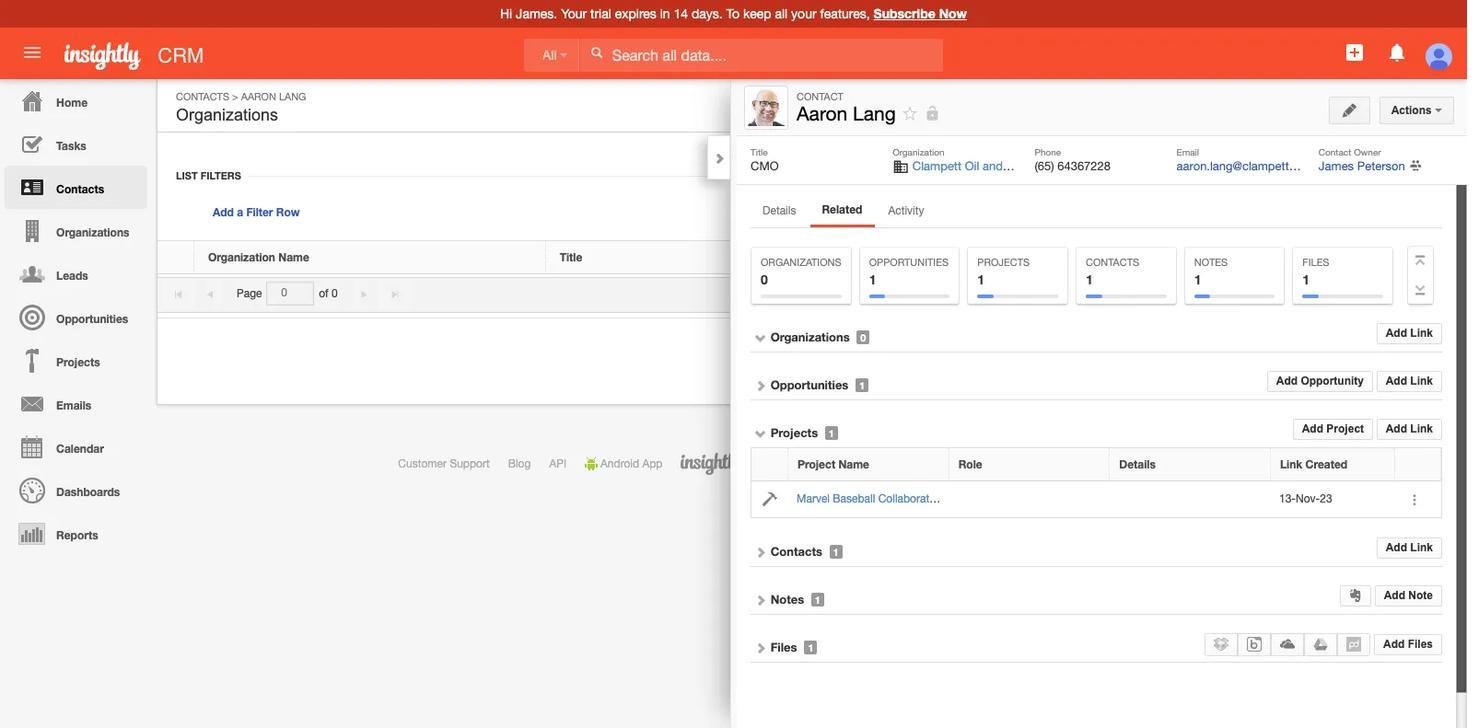 Task type: describe. For each thing, give the bounding box(es) containing it.
0 vertical spatial details
[[763, 204, 796, 217]]

1 cell from the left
[[949, 482, 1110, 518]]

display
[[1369, 287, 1404, 300]]

1 right files 'link' on the right bottom of the page
[[808, 642, 814, 654]]

android
[[601, 458, 639, 471]]

privacy policy link
[[953, 458, 1023, 471]]

cmo
[[751, 159, 779, 173]]

contacts 1
[[1086, 257, 1139, 287]]

1 inside notes 1
[[1194, 272, 1202, 287]]

name for project name
[[839, 458, 870, 472]]

clampett oil and gas, singapore
[[913, 159, 1089, 173]]

files for files
[[771, 640, 797, 655]]

0 for organizations 0
[[761, 272, 768, 287]]

1 inside opportunities 1
[[869, 272, 876, 287]]

1 horizontal spatial lang
[[853, 102, 896, 124]]

notes for notes 1
[[1194, 257, 1228, 268]]

contacts inside 'link'
[[56, 182, 104, 196]]

navigation containing home
[[0, 79, 147, 555]]

14
[[674, 6, 688, 21]]

aaron inside contacts > aaron lang organizations
[[241, 91, 276, 102]]

dashboards link
[[5, 469, 147, 512]]

notes 1
[[1194, 257, 1228, 287]]

all
[[775, 6, 788, 21]]

1 up project name
[[829, 427, 834, 439]]

add opportunity
[[1276, 375, 1364, 388]]

clampett oil and gas, singapore link
[[913, 159, 1089, 173]]

link files from pandadoc to this image
[[1347, 637, 1362, 652]]

add project link
[[1293, 419, 1373, 440]]

1 inside files 1
[[1303, 272, 1310, 287]]

1 inside contacts 1
[[1086, 272, 1093, 287]]

in
[[660, 6, 670, 21]]

contacts inside contacts > aaron lang organizations
[[176, 91, 229, 102]]

1 up terms
[[859, 380, 865, 391]]

add link up add note
[[1386, 542, 1433, 554]]

expires
[[615, 6, 657, 21]]

add down add opportunity link
[[1302, 423, 1324, 436]]

to
[[726, 6, 740, 21]]

contact owner
[[1319, 146, 1381, 158]]

actions button
[[1380, 97, 1454, 124]]

subscribe
[[874, 6, 936, 21]]

trial
[[590, 6, 611, 21]]

1 horizontal spatial projects link
[[771, 426, 818, 440]]

lang inside contacts > aaron lang organizations
[[279, 91, 306, 102]]

add right add project
[[1386, 423, 1407, 436]]

1 horizontal spatial organizations link
[[771, 330, 850, 344]]

Search all data.... text field
[[580, 39, 943, 72]]

add left 'note' on the right bottom of page
[[1384, 589, 1406, 602]]

add files button
[[1374, 634, 1442, 656]]

customer support
[[398, 458, 490, 471]]

list
[[176, 169, 198, 181]]

a
[[237, 205, 243, 219]]

row containing project name
[[752, 449, 1442, 482]]

23
[[1320, 493, 1332, 506]]

processing
[[1067, 458, 1122, 471]]

add opportunity link
[[1267, 371, 1373, 393]]

aaron lang link
[[241, 91, 306, 102]]

filter
[[246, 205, 273, 219]]

add left a
[[213, 205, 234, 219]]

actions
[[1391, 104, 1435, 117]]

aaron.lang@clampett.com link
[[1177, 159, 1316, 173]]

role
[[959, 458, 983, 472]]

email aaron.lang@clampett.com
[[1177, 146, 1316, 173]]

activity link
[[876, 199, 936, 227]]

chevron right image for contacts
[[754, 546, 767, 559]]

aaron lang
[[797, 102, 896, 124]]

calendar link
[[5, 426, 147, 469]]

activity
[[888, 204, 924, 217]]

add link button right opportunity on the right of page
[[1377, 371, 1442, 393]]

list filters
[[176, 169, 241, 181]]

contact image
[[748, 89, 785, 126]]

tasks
[[56, 139, 86, 153]]

organizations 0
[[761, 257, 842, 287]]

2 horizontal spatial 0
[[861, 332, 866, 344]]

your
[[791, 6, 817, 21]]

created for role
[[1306, 458, 1348, 472]]

opportunity
[[1301, 375, 1364, 388]]

chevron right image
[[754, 594, 767, 607]]

files link
[[771, 640, 797, 655]]

items
[[1326, 287, 1353, 300]]

title for title cmo
[[751, 146, 768, 158]]

emails
[[56, 399, 91, 413]]

hi
[[500, 6, 512, 21]]

1 down the baseball
[[833, 546, 839, 558]]

gas,
[[1006, 159, 1031, 173]]

files for files 1
[[1303, 257, 1330, 268]]

organization name
[[208, 251, 309, 264]]

organization for organization
[[893, 146, 945, 158]]

(65)
[[1035, 159, 1054, 173]]

contact for contact owner
[[1319, 146, 1352, 158]]

2 horizontal spatial projects
[[978, 257, 1030, 268]]

organizations button
[[172, 102, 282, 128]]

no
[[1309, 287, 1323, 300]]

dashboards
[[56, 485, 120, 499]]

link files from google drive to this image
[[1314, 637, 1329, 652]]

record permissions image
[[924, 102, 941, 124]]

white image
[[590, 46, 603, 59]]

1 vertical spatial projects
[[56, 356, 100, 369]]

james peterson
[[1319, 159, 1405, 173]]

related
[[822, 203, 863, 216]]

singapore
[[1034, 159, 1089, 173]]

iphone app
[[777, 458, 834, 471]]

support
[[450, 458, 490, 471]]

chevron down image for organizations
[[754, 332, 767, 344]]

>
[[232, 91, 238, 102]]

1 horizontal spatial of
[[886, 458, 895, 471]]

oil
[[965, 159, 979, 173]]

clampett
[[913, 159, 962, 173]]

calendar
[[56, 442, 104, 456]]

now
[[939, 6, 967, 21]]

2 cell from the left
[[1110, 482, 1271, 518]]

organization for organization name
[[208, 251, 275, 264]]

no items to display
[[1309, 287, 1404, 300]]

notifications image
[[1386, 41, 1408, 64]]

1 right notes link on the right of the page
[[815, 594, 821, 606]]

files 1
[[1303, 257, 1330, 287]]

created for title
[[1288, 251, 1330, 264]]

chevron right image for opportunities
[[754, 380, 767, 392]]

0 horizontal spatial column header
[[158, 241, 194, 274]]

2 vertical spatial projects
[[771, 426, 818, 440]]

owner
[[1354, 146, 1381, 158]]

row containing organization name
[[158, 241, 1419, 274]]

1 horizontal spatial contacts link
[[176, 91, 229, 102]]

add link right add project
[[1386, 423, 1433, 436]]

add down "display" at the top of page
[[1386, 327, 1407, 340]]

terms of service
[[853, 458, 935, 471]]

crm
[[158, 44, 204, 67]]

iphone
[[777, 458, 811, 471]]

link files from box to this image
[[1248, 637, 1262, 652]]

customer
[[398, 458, 447, 471]]

chevron down image for projects
[[754, 427, 767, 440]]

app for iphone app
[[814, 458, 834, 471]]



Task type: locate. For each thing, give the bounding box(es) containing it.
reports
[[56, 529, 98, 543]]

2 vertical spatial opportunities
[[771, 378, 849, 392]]

opportunities up the iphone app
[[771, 378, 849, 392]]

0 horizontal spatial 0
[[332, 287, 338, 300]]

api
[[549, 458, 567, 471]]

1 vertical spatial title
[[560, 251, 582, 264]]

1 vertical spatial contact
[[1319, 146, 1352, 158]]

cell down addendum
[[1110, 482, 1271, 518]]

2 chevron down image from the top
[[754, 427, 767, 440]]

0 horizontal spatial organizations link
[[5, 209, 147, 252]]

1 right contacts 1
[[1194, 272, 1202, 287]]

details for role
[[1119, 458, 1156, 472]]

created up 23
[[1306, 458, 1348, 472]]

0 vertical spatial contacts link
[[176, 91, 229, 102]]

0 vertical spatial of
[[319, 287, 328, 300]]

service
[[898, 458, 935, 471]]

hi james. your trial expires in 14 days. to keep all your features, subscribe now
[[500, 6, 967, 21]]

1 vertical spatial organization
[[208, 251, 275, 264]]

keep
[[743, 6, 772, 21]]

1 vertical spatial details
[[911, 251, 948, 264]]

link created up no on the top right
[[1263, 251, 1330, 264]]

0 vertical spatial projects link
[[5, 339, 147, 382]]

1 vertical spatial opportunities link
[[771, 378, 849, 392]]

projects 1
[[978, 257, 1030, 287]]

lang left follow icon
[[853, 102, 896, 124]]

james
[[1319, 159, 1354, 173]]

0 horizontal spatial projects
[[56, 356, 100, 369]]

0 horizontal spatial app
[[642, 458, 663, 471]]

1 right the projects 1
[[1086, 272, 1093, 287]]

emails link
[[5, 382, 147, 426]]

2 app from the left
[[814, 458, 834, 471]]

of right page
[[319, 287, 328, 300]]

navigation
[[0, 79, 147, 555]]

organization up page
[[208, 251, 275, 264]]

data processing addendum
[[1041, 458, 1180, 471]]

contact for contact
[[797, 91, 844, 102]]

0 vertical spatial organizations link
[[5, 209, 147, 252]]

app for android app
[[642, 458, 663, 471]]

1 horizontal spatial name
[[839, 458, 870, 472]]

opportunities down the "activity" link
[[869, 257, 949, 268]]

project down opportunity on the right of page
[[1327, 423, 1364, 436]]

0 horizontal spatial contact
[[797, 91, 844, 102]]

1 app from the left
[[642, 458, 663, 471]]

james.
[[516, 6, 558, 21]]

add project
[[1302, 423, 1364, 436]]

files up no on the top right
[[1303, 257, 1330, 268]]

created up no on the top right
[[1288, 251, 1330, 264]]

terms of service link
[[853, 458, 935, 471]]

1 horizontal spatial project
[[1327, 423, 1364, 436]]

2 vertical spatial contacts link
[[771, 544, 823, 559]]

title inside row
[[560, 251, 582, 264]]

1 vertical spatial name
[[839, 458, 870, 472]]

created
[[1288, 251, 1330, 264], [1306, 458, 1348, 472]]

0 vertical spatial column header
[[158, 241, 194, 274]]

aaron.lang@clampett.com
[[1177, 159, 1316, 173]]

1 right opportunities 1
[[978, 272, 985, 287]]

add inside button
[[1384, 638, 1405, 651]]

1 vertical spatial notes
[[771, 592, 804, 607]]

1 horizontal spatial contact
[[1319, 146, 1352, 158]]

to
[[1356, 287, 1366, 300]]

email
[[1177, 146, 1199, 158]]

0 vertical spatial name
[[278, 251, 309, 264]]

organizations link
[[5, 209, 147, 252], [771, 330, 850, 344]]

1 inside the projects 1
[[978, 272, 985, 287]]

0 horizontal spatial notes
[[771, 592, 804, 607]]

opportunities down leads
[[56, 312, 128, 326]]

0 vertical spatial opportunities link
[[5, 296, 147, 339]]

iphone app link
[[761, 458, 834, 471]]

0 vertical spatial chevron down image
[[754, 332, 767, 344]]

days.
[[692, 6, 723, 21]]

0 horizontal spatial project
[[798, 458, 836, 472]]

0 horizontal spatial of
[[319, 287, 328, 300]]

1 vertical spatial link created
[[1280, 458, 1348, 472]]

tasks link
[[5, 123, 147, 166]]

chevron right image up the iphone app link
[[754, 380, 767, 392]]

projects link up emails
[[5, 339, 147, 382]]

name up the baseball
[[839, 458, 870, 472]]

add link up the contact owner
[[1324, 99, 1372, 112]]

1 horizontal spatial opportunities link
[[771, 378, 849, 392]]

title
[[751, 146, 768, 158], [560, 251, 582, 264]]

1 vertical spatial chevron down image
[[754, 427, 767, 440]]

link created for role
[[1280, 458, 1348, 472]]

0 horizontal spatial aaron
[[241, 91, 276, 102]]

blog link
[[508, 458, 531, 471]]

0 horizontal spatial title
[[560, 251, 582, 264]]

0 vertical spatial link created
[[1263, 251, 1330, 264]]

files down notes link on the right of the page
[[771, 640, 797, 655]]

add link button up the contact owner
[[1312, 92, 1384, 120]]

chevron down image up the iphone app link
[[754, 427, 767, 440]]

add note link
[[1375, 586, 1442, 607]]

details down the "activity" link
[[911, 251, 948, 264]]

add link button right 'add project' link
[[1377, 419, 1442, 440]]

details for title
[[911, 251, 948, 264]]

1 horizontal spatial app
[[814, 458, 834, 471]]

1 horizontal spatial files
[[1303, 257, 1330, 268]]

add link down "display" at the top of page
[[1386, 327, 1433, 340]]

row
[[158, 241, 1419, 274], [752, 449, 1442, 482], [752, 482, 1442, 518]]

app right iphone
[[814, 458, 834, 471]]

0 horizontal spatial details
[[763, 204, 796, 217]]

link files from dropbox to this image
[[1214, 637, 1229, 652]]

1 horizontal spatial title
[[751, 146, 768, 158]]

1 horizontal spatial organization
[[893, 146, 945, 158]]

cell
[[949, 482, 1110, 518], [1110, 482, 1271, 518]]

data
[[1041, 458, 1064, 471]]

1 horizontal spatial aaron
[[797, 102, 848, 124]]

1 horizontal spatial column header
[[1395, 449, 1442, 482]]

1 vertical spatial of
[[886, 458, 895, 471]]

title cmo
[[751, 146, 779, 173]]

name for organization name
[[278, 251, 309, 264]]

link files from microsoft onedrive to this image
[[1281, 637, 1295, 652]]

nov-
[[1296, 493, 1320, 506]]

aaron right '>'
[[241, 91, 276, 102]]

addendum
[[1125, 458, 1180, 471]]

projects
[[978, 257, 1030, 268], [56, 356, 100, 369], [771, 426, 818, 440]]

project inside row
[[798, 458, 836, 472]]

lang right '>'
[[279, 91, 306, 102]]

aaron right contact icon
[[797, 102, 848, 124]]

2 horizontal spatial opportunities
[[869, 257, 949, 268]]

contacts link down tasks
[[5, 166, 147, 209]]

organizations
[[176, 106, 278, 124], [56, 226, 129, 239], [761, 257, 842, 268], [771, 330, 850, 344]]

home link
[[5, 79, 147, 123]]

2 horizontal spatial contacts link
[[771, 544, 823, 559]]

0 inside organizations 0
[[761, 272, 768, 287]]

13-nov-23
[[1279, 493, 1332, 506]]

chevron down image down organizations 0 at the right
[[754, 332, 767, 344]]

1 vertical spatial column header
[[1395, 449, 1442, 482]]

android app link
[[585, 458, 663, 471]]

organizations down '>'
[[176, 106, 278, 124]]

organization up clampett
[[893, 146, 945, 158]]

0 vertical spatial projects
[[978, 257, 1030, 268]]

project up marvel
[[798, 458, 836, 472]]

chevron down image
[[754, 332, 767, 344], [754, 427, 767, 440]]

change record owner image
[[1410, 158, 1422, 175]]

contacts link left '>'
[[176, 91, 229, 102]]

add left opportunity on the right of page
[[1276, 375, 1298, 388]]

leads link
[[5, 252, 147, 296]]

add right link files from pandadoc to this icon
[[1384, 638, 1405, 651]]

1 vertical spatial projects link
[[771, 426, 818, 440]]

1 vertical spatial project
[[798, 458, 836, 472]]

files inside button
[[1408, 638, 1433, 651]]

0 horizontal spatial lang
[[279, 91, 306, 102]]

chevron right image left files 'link' on the right bottom of the page
[[754, 642, 767, 655]]

contact right contact icon
[[797, 91, 844, 102]]

row containing marvel baseball collaboration
[[752, 482, 1442, 518]]

opportunities 1
[[869, 257, 949, 287]]

organizations down details link
[[761, 257, 842, 268]]

marvel
[[797, 493, 830, 506]]

add right opportunity on the right of page
[[1386, 375, 1407, 388]]

contact up james
[[1319, 146, 1352, 158]]

1 chevron down image from the top
[[754, 332, 767, 344]]

0 vertical spatial created
[[1288, 251, 1330, 264]]

1 left items at the right top of page
[[1303, 272, 1310, 287]]

peterson
[[1357, 159, 1405, 173]]

add link button down "display" at the top of page
[[1377, 323, 1442, 345]]

add files
[[1384, 638, 1433, 651]]

organizations link down organizations 0 at the right
[[771, 330, 850, 344]]

0 horizontal spatial name
[[278, 251, 309, 264]]

app
[[642, 458, 663, 471], [814, 458, 834, 471]]

0 vertical spatial contact
[[797, 91, 844, 102]]

add link button up add note
[[1377, 538, 1442, 559]]

link created for title
[[1263, 251, 1330, 264]]

opportunities link down leads
[[5, 296, 147, 339]]

link
[[1349, 99, 1372, 112], [1263, 251, 1285, 264], [1411, 327, 1433, 340], [1411, 375, 1433, 388], [1411, 423, 1433, 436], [1280, 458, 1303, 472], [1411, 542, 1433, 554]]

2 horizontal spatial details
[[1119, 458, 1156, 472]]

0 horizontal spatial opportunities link
[[5, 296, 147, 339]]

android app
[[601, 458, 663, 471]]

chevron right image
[[713, 152, 726, 165], [754, 380, 767, 392], [754, 546, 767, 559], [754, 642, 767, 655]]

projects link up iphone
[[771, 426, 818, 440]]

follow image
[[901, 105, 919, 123]]

1 horizontal spatial opportunities
[[771, 378, 849, 392]]

add link
[[1324, 99, 1372, 112], [1386, 327, 1433, 340], [1386, 375, 1433, 388], [1386, 423, 1433, 436], [1386, 542, 1433, 554]]

opportunities link up the iphone app
[[771, 378, 849, 392]]

0 vertical spatial organization
[[893, 146, 945, 158]]

of 0
[[319, 287, 338, 300]]

collaboration
[[878, 493, 945, 506]]

add link right opportunity on the right of page
[[1386, 375, 1433, 388]]

add a filter row link
[[213, 205, 300, 219]]

0 horizontal spatial organization
[[208, 251, 275, 264]]

0 horizontal spatial contacts link
[[5, 166, 147, 209]]

1 vertical spatial opportunities
[[56, 312, 128, 326]]

0 horizontal spatial projects link
[[5, 339, 147, 382]]

13-nov-23 cell
[[1271, 482, 1395, 518]]

name down the row
[[278, 251, 309, 264]]

marvel baseball collaboration link
[[797, 493, 954, 506]]

organizations down organizations 0 at the right
[[771, 330, 850, 344]]

1 horizontal spatial 0
[[761, 272, 768, 287]]

2 horizontal spatial files
[[1408, 638, 1433, 651]]

0 vertical spatial project
[[1327, 423, 1364, 436]]

home
[[56, 96, 88, 110]]

0 vertical spatial title
[[751, 146, 768, 158]]

evernote image
[[1349, 589, 1362, 602]]

details down the "cmo"
[[763, 204, 796, 217]]

notes for notes
[[771, 592, 804, 607]]

lang
[[279, 91, 306, 102], [853, 102, 896, 124]]

page
[[237, 287, 262, 300]]

data processing addendum link
[[1041, 458, 1180, 471]]

add a filter row
[[213, 205, 300, 219]]

column header
[[158, 241, 194, 274], [1395, 449, 1442, 482]]

privacy
[[953, 458, 990, 471]]

1 horizontal spatial projects
[[771, 426, 818, 440]]

project inside 'add project' link
[[1327, 423, 1364, 436]]

organization inside row
[[208, 251, 275, 264]]

files down 'note' on the right bottom of page
[[1408, 638, 1433, 651]]

0 for of 0
[[332, 287, 338, 300]]

app right android
[[642, 458, 663, 471]]

1 vertical spatial contacts link
[[5, 166, 147, 209]]

add up the contact owner
[[1324, 99, 1346, 112]]

all
[[543, 48, 557, 63]]

13-
[[1279, 493, 1296, 506]]

organizations link up leads
[[5, 209, 147, 252]]

contacts link up notes link on the right of the page
[[771, 544, 823, 559]]

1 vertical spatial organizations link
[[771, 330, 850, 344]]

blog
[[508, 458, 531, 471]]

link created up nov-
[[1280, 458, 1348, 472]]

1 vertical spatial created
[[1306, 458, 1348, 472]]

1 horizontal spatial notes
[[1194, 257, 1228, 268]]

james peterson link
[[1319, 159, 1405, 173]]

0 horizontal spatial files
[[771, 640, 797, 655]]

title for title
[[560, 251, 582, 264]]

0 horizontal spatial opportunities
[[56, 312, 128, 326]]

chevron right image left title cmo
[[713, 152, 726, 165]]

organizations inside contacts > aaron lang organizations
[[176, 106, 278, 124]]

notes link
[[771, 592, 804, 607]]

customer support link
[[398, 458, 490, 471]]

0 vertical spatial notes
[[1194, 257, 1228, 268]]

note
[[1409, 589, 1433, 602]]

projects link
[[5, 339, 147, 382], [771, 426, 818, 440]]

2 vertical spatial details
[[1119, 458, 1156, 472]]

name
[[278, 251, 309, 264], [839, 458, 870, 472]]

organizations up leads link
[[56, 226, 129, 239]]

cell down policy
[[949, 482, 1110, 518]]

add up add note
[[1386, 542, 1407, 554]]

of right terms
[[886, 458, 895, 471]]

policy
[[993, 458, 1023, 471]]

your
[[561, 6, 587, 21]]

0 vertical spatial opportunities
[[869, 257, 949, 268]]

chevron right image up chevron right image
[[754, 546, 767, 559]]

files
[[1303, 257, 1330, 268], [1408, 638, 1433, 651], [771, 640, 797, 655]]

1 horizontal spatial details
[[911, 251, 948, 264]]

title inside title cmo
[[751, 146, 768, 158]]

chevron right image for files
[[754, 642, 767, 655]]

1 right organizations 0 at the right
[[869, 272, 876, 287]]

terms
[[853, 458, 883, 471]]

phone (65) 64367228
[[1035, 146, 1111, 173]]

details right data
[[1119, 458, 1156, 472]]



Task type: vqa. For each thing, say whether or not it's contained in the screenshot.
... at the top of page
no



